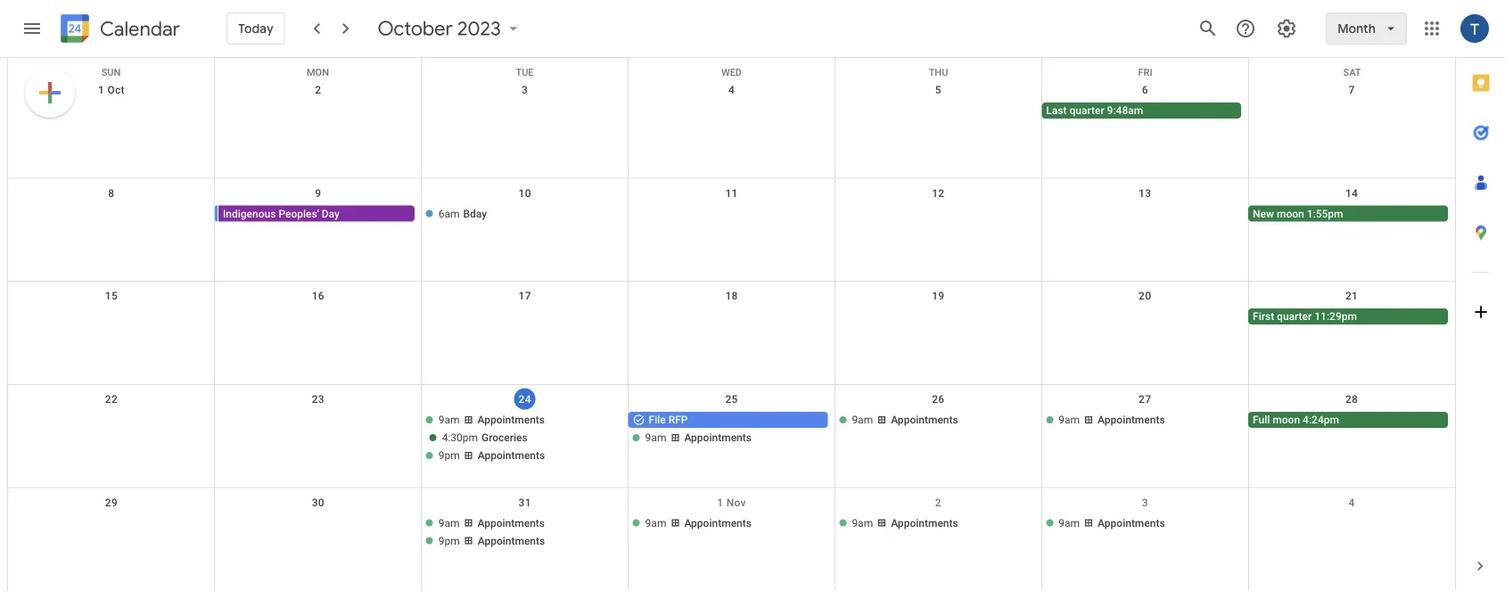 Task type: vqa. For each thing, say whether or not it's contained in the screenshot.
Sun in the top left of the page
yes



Task type: describe. For each thing, give the bounding box(es) containing it.
groceries
[[482, 431, 528, 444]]

tue
[[516, 67, 534, 78]]

moon for full
[[1273, 414, 1300, 426]]

row containing 8
[[8, 179, 1455, 282]]

first quarter 11:29pm
[[1253, 311, 1357, 323]]

cell down 23
[[215, 412, 422, 465]]

calendar
[[100, 16, 180, 41]]

file rfp
[[649, 414, 688, 426]]

full moon 4:24pm button
[[1249, 412, 1448, 428]]

sun
[[101, 67, 121, 78]]

october 2023
[[378, 16, 501, 41]]

1 for 1 oct
[[98, 84, 104, 96]]

1:55pm
[[1307, 207, 1344, 220]]

0 vertical spatial 3
[[522, 84, 528, 96]]

27
[[1139, 393, 1152, 406]]

indigenous
[[223, 207, 276, 220]]

20
[[1139, 290, 1152, 302]]

1 horizontal spatial 2
[[935, 496, 942, 509]]

october
[[378, 16, 453, 41]]

cell down 12 at right
[[835, 206, 1042, 223]]

10
[[519, 187, 531, 199]]

row containing 15
[[8, 282, 1455, 385]]

moon for new
[[1277, 207, 1304, 220]]

october 2023 button
[[371, 16, 530, 41]]

sat
[[1343, 67, 1361, 78]]

16
[[312, 290, 325, 302]]

cell down 30 at left
[[215, 515, 422, 551]]

quarter for 9:48am
[[1070, 104, 1105, 117]]

mon
[[307, 67, 329, 78]]

peoples'
[[279, 207, 319, 220]]

2 9pm from the top
[[438, 535, 460, 547]]

first quarter 11:29pm button
[[1249, 309, 1448, 325]]

first
[[1253, 311, 1274, 323]]

cell down 31
[[422, 515, 628, 551]]

row containing 29
[[8, 488, 1455, 591]]

calendar heading
[[96, 16, 180, 41]]

21
[[1346, 290, 1358, 302]]

12
[[932, 187, 945, 199]]

cell down '19'
[[835, 309, 1042, 327]]

25
[[725, 393, 738, 406]]

rfp
[[669, 414, 688, 426]]

row containing 24
[[8, 385, 1455, 488]]

22
[[105, 393, 118, 406]]

28
[[1346, 393, 1358, 406]]

2023
[[458, 16, 501, 41]]

19
[[932, 290, 945, 302]]

full
[[1253, 414, 1270, 426]]

5
[[935, 84, 942, 96]]

29
[[105, 496, 118, 509]]

last
[[1046, 104, 1067, 117]]

23
[[312, 393, 325, 406]]

today
[[238, 21, 274, 36]]

14
[[1346, 187, 1358, 199]]

bday
[[463, 207, 487, 220]]



Task type: locate. For each thing, give the bounding box(es) containing it.
4 down the wed
[[729, 84, 735, 96]]

row containing sun
[[8, 58, 1455, 78]]

quarter right last
[[1070, 104, 1105, 117]]

8
[[108, 187, 115, 199]]

oct
[[107, 84, 125, 96]]

17
[[519, 290, 531, 302]]

9:48am
[[1107, 104, 1143, 117]]

cell down 25 at the left bottom
[[628, 412, 835, 465]]

15
[[105, 290, 118, 302]]

1 left oct
[[98, 84, 104, 96]]

1 vertical spatial 2
[[935, 496, 942, 509]]

3
[[522, 84, 528, 96], [1142, 496, 1148, 509]]

0 horizontal spatial 4
[[729, 84, 735, 96]]

indigenous peoples' day
[[223, 207, 340, 220]]

row containing 1 oct
[[8, 76, 1455, 179]]

0 vertical spatial 9pm
[[438, 449, 460, 462]]

file rfp button
[[628, 412, 828, 428]]

moon right full
[[1273, 414, 1300, 426]]

row
[[8, 58, 1455, 78], [8, 76, 1455, 179], [8, 179, 1455, 282], [8, 282, 1455, 385], [8, 385, 1455, 488], [8, 488, 1455, 591]]

1 vertical spatial 3
[[1142, 496, 1148, 509]]

1
[[98, 84, 104, 96], [717, 496, 724, 509]]

1 vertical spatial 4
[[1349, 496, 1355, 509]]

1 vertical spatial quarter
[[1277, 311, 1312, 323]]

indigenous peoples' day button
[[218, 206, 415, 222]]

quarter
[[1070, 104, 1105, 117], [1277, 311, 1312, 323]]

full moon 4:24pm
[[1253, 414, 1339, 426]]

2 row from the top
[[8, 76, 1455, 179]]

5 row from the top
[[8, 385, 1455, 488]]

1 vertical spatial moon
[[1273, 414, 1300, 426]]

1 left "nov"
[[717, 496, 724, 509]]

1 for 1 nov
[[717, 496, 724, 509]]

main drawer image
[[21, 18, 43, 39]]

nov
[[726, 496, 746, 509]]

4 row from the top
[[8, 282, 1455, 385]]

new
[[1253, 207, 1274, 220]]

1 horizontal spatial 1
[[717, 496, 724, 509]]

1 vertical spatial 9pm
[[438, 535, 460, 547]]

1 9pm from the top
[[438, 449, 460, 462]]

2
[[315, 84, 321, 96], [935, 496, 942, 509]]

9am
[[438, 414, 460, 426], [852, 414, 873, 426], [1059, 414, 1080, 426], [645, 431, 667, 444], [438, 517, 460, 529], [645, 517, 667, 529], [852, 517, 873, 529], [1059, 517, 1080, 529]]

cell down mon at top
[[215, 103, 422, 120]]

new moon 1:55pm
[[1253, 207, 1344, 220]]

1 horizontal spatial 4
[[1349, 496, 1355, 509]]

4
[[729, 84, 735, 96], [1349, 496, 1355, 509]]

cell containing file rfp
[[628, 412, 835, 465]]

thu
[[929, 67, 948, 78]]

4:30pm
[[442, 431, 478, 444]]

31
[[519, 496, 531, 509]]

wed
[[721, 67, 742, 78]]

day
[[322, 207, 340, 220]]

tab list
[[1456, 58, 1505, 541]]

1 nov
[[717, 496, 746, 509]]

0 horizontal spatial quarter
[[1070, 104, 1105, 117]]

grid
[[7, 58, 1455, 591]]

cell down 15
[[8, 309, 215, 327]]

1 horizontal spatial quarter
[[1277, 311, 1312, 323]]

cell down 8 at the left top of page
[[8, 206, 215, 223]]

1 row from the top
[[8, 58, 1455, 78]]

new moon 1:55pm button
[[1249, 206, 1448, 222]]

grid containing 1 oct
[[7, 58, 1455, 591]]

18
[[725, 290, 738, 302]]

calendar element
[[57, 11, 180, 50]]

fri
[[1138, 67, 1153, 78]]

3 row from the top
[[8, 179, 1455, 282]]

6
[[1142, 84, 1148, 96]]

24
[[519, 393, 531, 405]]

quarter right first
[[1277, 311, 1312, 323]]

moon right new
[[1277, 207, 1304, 220]]

moon
[[1277, 207, 1304, 220], [1273, 414, 1300, 426]]

cell down 1 oct
[[8, 103, 215, 120]]

last quarter 9:48am button
[[1042, 103, 1242, 119]]

0 vertical spatial quarter
[[1070, 104, 1105, 117]]

11:29pm
[[1315, 311, 1357, 323]]

1 vertical spatial 1
[[717, 496, 724, 509]]

settings menu image
[[1276, 18, 1298, 39]]

6am bday
[[438, 207, 487, 220]]

4:24pm
[[1303, 414, 1339, 426]]

today button
[[227, 7, 285, 50]]

0 vertical spatial 2
[[315, 84, 321, 96]]

0 horizontal spatial 2
[[315, 84, 321, 96]]

appointments
[[478, 414, 545, 426], [891, 414, 958, 426], [1098, 414, 1165, 426], [684, 431, 752, 444], [478, 449, 545, 462], [478, 517, 545, 529], [684, 517, 752, 529], [891, 517, 958, 529], [1098, 517, 1165, 529], [478, 535, 545, 547]]

last quarter 9:48am
[[1046, 104, 1143, 117]]

1 oct
[[98, 84, 125, 96]]

quarter for 11:29pm
[[1277, 311, 1312, 323]]

11
[[725, 187, 738, 199]]

cell down 20
[[1042, 309, 1249, 327]]

4 down full moon 4:24pm button
[[1349, 496, 1355, 509]]

0 vertical spatial 4
[[729, 84, 735, 96]]

cell down 5
[[835, 103, 1042, 120]]

6am
[[438, 207, 460, 220]]

month
[[1338, 21, 1376, 36]]

13
[[1139, 187, 1152, 199]]

0 horizontal spatial 1
[[98, 84, 104, 96]]

0 horizontal spatial 3
[[522, 84, 528, 96]]

1 horizontal spatial 3
[[1142, 496, 1148, 509]]

cell
[[8, 103, 215, 120], [215, 103, 422, 120], [835, 103, 1042, 120], [8, 206, 215, 223], [835, 206, 1042, 223], [1042, 206, 1249, 223], [8, 309, 215, 327], [835, 309, 1042, 327], [1042, 309, 1249, 327], [215, 412, 422, 465], [422, 412, 628, 465], [628, 412, 835, 465], [215, 515, 422, 551], [422, 515, 628, 551]]

9
[[315, 187, 321, 199]]

0 vertical spatial moon
[[1277, 207, 1304, 220]]

cell down 24
[[422, 412, 628, 465]]

30
[[312, 496, 325, 509]]

26
[[932, 393, 945, 406]]

4:30pm groceries
[[442, 431, 528, 444]]

7
[[1349, 84, 1355, 96]]

file
[[649, 414, 666, 426]]

9pm
[[438, 449, 460, 462], [438, 535, 460, 547]]

0 vertical spatial 1
[[98, 84, 104, 96]]

6 row from the top
[[8, 488, 1455, 591]]

cell down the 13
[[1042, 206, 1249, 223]]

month button
[[1326, 7, 1407, 50]]



